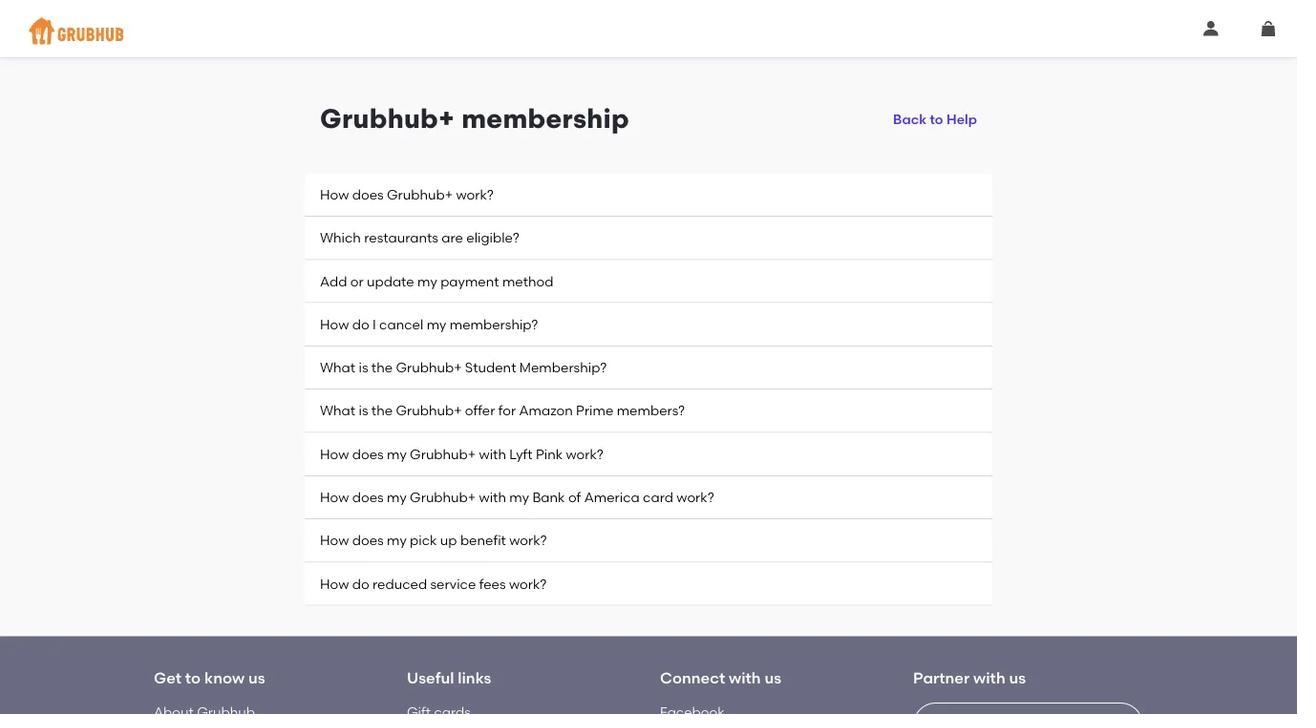 Task type: describe. For each thing, give the bounding box(es) containing it.
america
[[585, 490, 640, 506]]

membership?
[[450, 316, 538, 333]]

bank
[[533, 490, 565, 506]]

how does my grubhub+ with lyft pink work?
[[320, 446, 604, 463]]

which restaurants are eligible? link
[[305, 217, 993, 260]]

membership?
[[520, 360, 607, 376]]

the for what is the grubhub+ offer for amazon prime members?
[[372, 403, 393, 419]]

pick
[[410, 533, 437, 549]]

with right connect in the right of the page
[[729, 669, 761, 688]]

the for what is the grubhub+ student membership?
[[372, 360, 393, 376]]

grubhub+ for for
[[396, 403, 462, 419]]

offer
[[465, 403, 495, 419]]

or
[[350, 273, 364, 289]]

eligible?
[[467, 230, 520, 246]]

grubhub+ for lyft
[[410, 446, 476, 463]]

how does my pick up benefit work?
[[320, 533, 547, 549]]

up
[[440, 533, 457, 549]]

does for how does my pick up benefit work?
[[352, 533, 384, 549]]

us for connect with us
[[765, 669, 782, 688]]

what for what is the grubhub+ offer for amazon prime members?
[[320, 403, 356, 419]]

student
[[465, 360, 516, 376]]

reduced
[[373, 576, 427, 592]]

work? right fees
[[509, 576, 547, 592]]

grubhub+ up which restaurants are eligible?
[[387, 187, 453, 203]]

work? right card at bottom
[[677, 490, 715, 506]]

cancel
[[379, 316, 424, 333]]

lyft
[[510, 446, 533, 463]]

small image
[[1261, 21, 1277, 36]]

does for how does my grubhub+ with my bank of america card work?
[[352, 490, 384, 506]]

add
[[320, 273, 347, 289]]

how for how do reduced service fees work?
[[320, 576, 349, 592]]

do for reduced
[[352, 576, 369, 592]]

how does my grubhub+ with my bank of america card work?
[[320, 490, 715, 506]]

what is the grubhub+ student membership?
[[320, 360, 607, 376]]

pink
[[536, 446, 563, 463]]

amazon
[[519, 403, 573, 419]]

do for i
[[352, 316, 369, 333]]

how does grubhub+ work?
[[320, 187, 494, 203]]

grubhub+ for membership?
[[396, 360, 462, 376]]

add or update my payment method
[[320, 273, 554, 289]]

what is the grubhub+ offer for amazon prime members?
[[320, 403, 685, 419]]

how do reduced service fees work?
[[320, 576, 547, 592]]

add or update my payment method link
[[305, 260, 993, 304]]

work? down 'how does my grubhub+ with my bank of america card work?'
[[510, 533, 547, 549]]

work? up eligible? at the left of page
[[456, 187, 494, 203]]

us for partner with us
[[1010, 669, 1026, 688]]

fees
[[479, 576, 506, 592]]

restaurants
[[364, 230, 439, 246]]

how for how does grubhub+ work?
[[320, 187, 349, 203]]

work? right the pink
[[566, 446, 604, 463]]

does for how does grubhub+ work?
[[352, 187, 384, 203]]

benefit
[[461, 533, 506, 549]]

is for what is the grubhub+ student membership?
[[359, 360, 368, 376]]

how for how does my grubhub+ with lyft pink work?
[[320, 446, 349, 463]]

to for back
[[930, 111, 944, 127]]

to for get
[[185, 669, 201, 688]]

payment
[[441, 273, 499, 289]]

update
[[367, 273, 414, 289]]

get
[[154, 669, 182, 688]]

back to help
[[894, 111, 978, 127]]

connect with us
[[660, 669, 782, 688]]



Task type: vqa. For each thing, say whether or not it's contained in the screenshot.
restaurants
yes



Task type: locate. For each thing, give the bounding box(es) containing it.
0 vertical spatial do
[[352, 316, 369, 333]]

2 is from the top
[[359, 403, 368, 419]]

what inside "link"
[[320, 360, 356, 376]]

with
[[479, 446, 506, 463], [479, 490, 506, 506], [729, 669, 761, 688], [974, 669, 1006, 688]]

card
[[643, 490, 674, 506]]

0 horizontal spatial to
[[185, 669, 201, 688]]

us right the partner
[[1010, 669, 1026, 688]]

0 horizontal spatial us
[[248, 669, 265, 688]]

2 the from the top
[[372, 403, 393, 419]]

grubhub+
[[320, 103, 455, 135], [387, 187, 453, 203], [396, 360, 462, 376], [396, 403, 462, 419], [410, 446, 476, 463], [410, 490, 476, 506]]

which restaurants are eligible?
[[320, 230, 520, 246]]

method
[[503, 273, 554, 289]]

links
[[458, 669, 492, 688]]

grubhub+ for my
[[410, 490, 476, 506]]

1 vertical spatial what
[[320, 403, 356, 419]]

for
[[499, 403, 516, 419]]

grubhub+ inside "link"
[[396, 403, 462, 419]]

the
[[372, 360, 393, 376], [372, 403, 393, 419]]

grubhub+ down offer
[[410, 446, 476, 463]]

do
[[352, 316, 369, 333], [352, 576, 369, 592]]

does inside how does my grubhub+ with lyft pink work? link
[[352, 446, 384, 463]]

us
[[248, 669, 265, 688], [765, 669, 782, 688], [1010, 669, 1026, 688]]

how for how does my pick up benefit work?
[[320, 533, 349, 549]]

how does my pick up benefit work? link
[[305, 520, 993, 563]]

the inside "link"
[[372, 403, 393, 419]]

service
[[430, 576, 476, 592]]

grubhub+ up how does grubhub+ work?
[[320, 103, 455, 135]]

1 us from the left
[[248, 669, 265, 688]]

of
[[568, 490, 581, 506]]

are
[[442, 230, 463, 246]]

small image
[[1204, 21, 1219, 36]]

do left i
[[352, 316, 369, 333]]

to right the get
[[185, 669, 201, 688]]

how for how does my grubhub+ with my bank of america card work?
[[320, 490, 349, 506]]

with right the partner
[[974, 669, 1006, 688]]

4 how from the top
[[320, 490, 349, 506]]

how do i cancel my membership? link
[[305, 304, 993, 347]]

0 vertical spatial the
[[372, 360, 393, 376]]

does inside how does my grubhub+ with my bank of america card work? link
[[352, 490, 384, 506]]

the inside "link"
[[372, 360, 393, 376]]

what
[[320, 360, 356, 376], [320, 403, 356, 419]]

does for how does my grubhub+ with lyft pink work?
[[352, 446, 384, 463]]

grubhub+ membership
[[320, 103, 630, 135]]

grubhub+ left offer
[[396, 403, 462, 419]]

1 horizontal spatial to
[[930, 111, 944, 127]]

1 vertical spatial to
[[185, 669, 201, 688]]

how do reduced service fees work? link
[[305, 563, 993, 607]]

to
[[930, 111, 944, 127], [185, 669, 201, 688]]

membership
[[462, 103, 630, 135]]

1 what from the top
[[320, 360, 356, 376]]

useful
[[407, 669, 454, 688]]

1 the from the top
[[372, 360, 393, 376]]

2 horizontal spatial us
[[1010, 669, 1026, 688]]

what for what is the grubhub+ student membership?
[[320, 360, 356, 376]]

how does grubhub+ work? link
[[305, 174, 993, 217]]

work?
[[456, 187, 494, 203], [566, 446, 604, 463], [677, 490, 715, 506], [510, 533, 547, 549], [509, 576, 547, 592]]

is inside "link"
[[359, 403, 368, 419]]

us right know
[[248, 669, 265, 688]]

3 does from the top
[[352, 490, 384, 506]]

1 vertical spatial the
[[372, 403, 393, 419]]

3 us from the left
[[1010, 669, 1026, 688]]

which
[[320, 230, 361, 246]]

is for what is the grubhub+ offer for amazon prime members?
[[359, 403, 368, 419]]

2 what from the top
[[320, 403, 356, 419]]

how does my grubhub+ with lyft pink work? link
[[305, 433, 993, 477]]

connect
[[660, 669, 725, 688]]

grubhub+ up up
[[410, 490, 476, 506]]

is
[[359, 360, 368, 376], [359, 403, 368, 419]]

0 vertical spatial is
[[359, 360, 368, 376]]

2 do from the top
[[352, 576, 369, 592]]

5 how from the top
[[320, 533, 349, 549]]

get to know us
[[154, 669, 265, 688]]

with left lyft at the left of the page
[[479, 446, 506, 463]]

2 us from the left
[[765, 669, 782, 688]]

how does my grubhub+ with my bank of america card work? link
[[305, 477, 993, 520]]

how for how do i cancel my membership?
[[320, 316, 349, 333]]

members?
[[617, 403, 685, 419]]

does inside how does my pick up benefit work? link
[[352, 533, 384, 549]]

how do i cancel my membership?
[[320, 316, 538, 333]]

i
[[373, 316, 376, 333]]

is inside "link"
[[359, 360, 368, 376]]

back to help link
[[894, 102, 978, 137]]

grubhub logo image
[[29, 12, 124, 50]]

how
[[320, 187, 349, 203], [320, 316, 349, 333], [320, 446, 349, 463], [320, 490, 349, 506], [320, 533, 349, 549], [320, 576, 349, 592]]

useful links
[[407, 669, 492, 688]]

prime
[[576, 403, 614, 419]]

know
[[205, 669, 245, 688]]

what is the grubhub+ offer for amazon prime members? link
[[305, 390, 993, 433]]

partner with us
[[914, 669, 1026, 688]]

0 vertical spatial to
[[930, 111, 944, 127]]

us right connect in the right of the page
[[765, 669, 782, 688]]

1 how from the top
[[320, 187, 349, 203]]

to left help
[[930, 111, 944, 127]]

help
[[947, 111, 978, 127]]

do left reduced
[[352, 576, 369, 592]]

with up benefit
[[479, 490, 506, 506]]

what inside "link"
[[320, 403, 356, 419]]

1 does from the top
[[352, 187, 384, 203]]

grubhub+ down how do i cancel my membership?
[[396, 360, 462, 376]]

6 how from the top
[[320, 576, 349, 592]]

2 does from the top
[[352, 446, 384, 463]]

1 do from the top
[[352, 316, 369, 333]]

partner
[[914, 669, 970, 688]]

back
[[894, 111, 927, 127]]

my
[[418, 273, 437, 289], [427, 316, 447, 333], [387, 446, 407, 463], [387, 490, 407, 506], [510, 490, 529, 506], [387, 533, 407, 549]]

1 horizontal spatial us
[[765, 669, 782, 688]]

what is the grubhub+ student membership? link
[[305, 347, 993, 390]]

3 how from the top
[[320, 446, 349, 463]]

4 does from the top
[[352, 533, 384, 549]]

does inside how does grubhub+ work? link
[[352, 187, 384, 203]]

does
[[352, 187, 384, 203], [352, 446, 384, 463], [352, 490, 384, 506], [352, 533, 384, 549]]

1 vertical spatial is
[[359, 403, 368, 419]]

grubhub+ inside "link"
[[396, 360, 462, 376]]

1 vertical spatial do
[[352, 576, 369, 592]]

1 is from the top
[[359, 360, 368, 376]]

0 vertical spatial what
[[320, 360, 356, 376]]

2 how from the top
[[320, 316, 349, 333]]



